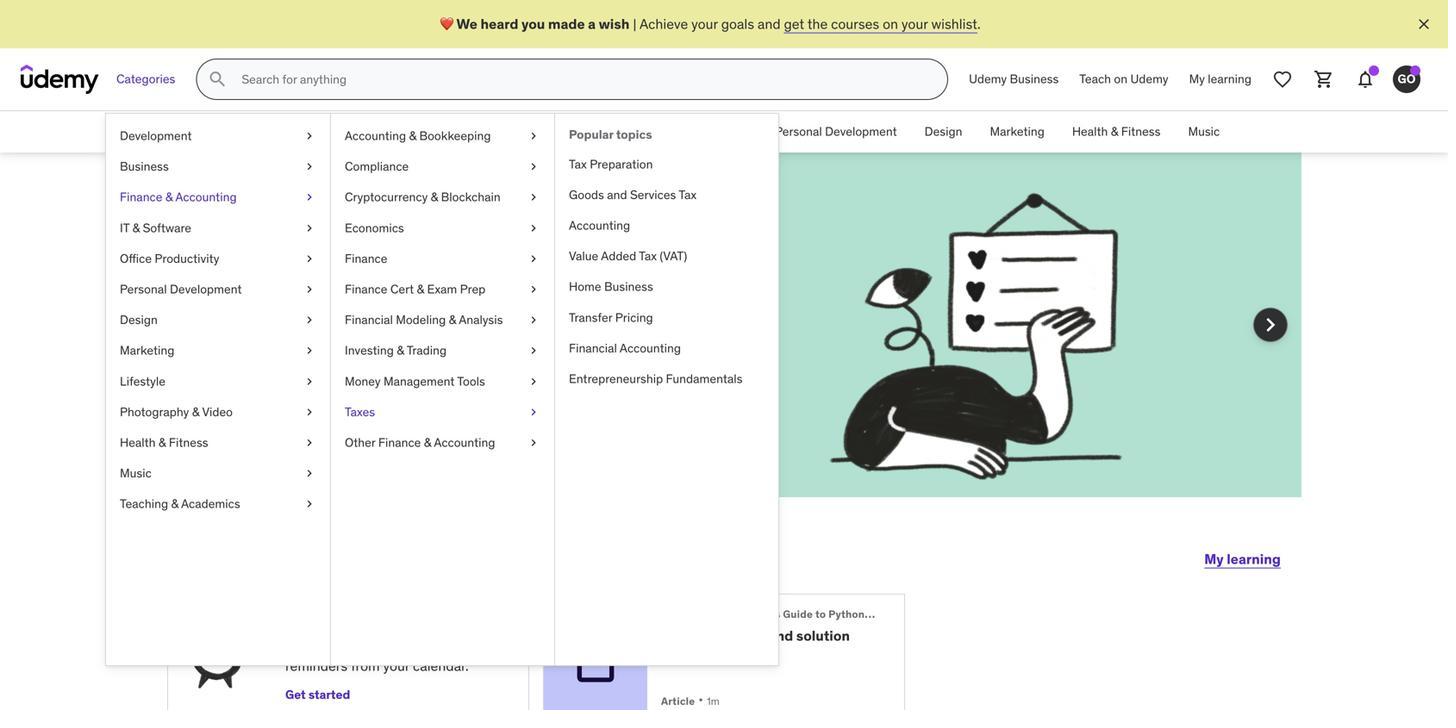 Task type: vqa. For each thing, say whether or not it's contained in the screenshot.
middle on
yes



Task type: describe. For each thing, give the bounding box(es) containing it.
design for health & fitness
[[925, 124, 963, 139]]

0 vertical spatial you
[[522, 15, 545, 33]]

finance cert & exam prep
[[345, 281, 486, 297]]

to inside schedule time to learn a little each day adds up. get reminders from your calendar.
[[383, 612, 397, 630]]

it & software link for lifestyle
[[106, 213, 330, 243]]

•
[[698, 691, 704, 709]]

accounting inside accounting link
[[569, 218, 630, 233]]

lifestyle
[[120, 374, 165, 389]]

investing & trading
[[345, 343, 447, 358]]

python
[[829, 608, 865, 621]]

true.
[[364, 322, 393, 340]]

.
[[978, 15, 981, 33]]

1 vertical spatial my learning link
[[1205, 539, 1281, 580]]

0 vertical spatial my
[[1189, 71, 1205, 87]]

adds
[[386, 638, 416, 656]]

go
[[1398, 71, 1416, 87]]

xsmall image for personal development
[[303, 281, 316, 298]]

personal development link for lifestyle
[[106, 274, 330, 305]]

your inside schedule time to learn a little each day adds up. get reminders from your calendar.
[[383, 658, 410, 675]]

did you make a wish?
[[229, 228, 491, 316]]

teaching & academics link
[[106, 489, 330, 520]]

xsmall image for compliance
[[527, 158, 541, 175]]

the inside get the courses on your wishlist
[[422, 322, 442, 340]]

marketing link for health & fitness
[[976, 111, 1059, 153]]

wishlist inside get the courses on your wishlist
[[229, 341, 275, 359]]

accounting & bookkeeping
[[345, 128, 491, 144]]

made
[[548, 15, 585, 33]]

software for health & fitness
[[572, 124, 620, 139]]

1 vertical spatial my
[[1205, 550, 1224, 568]]

xsmall image for office productivity
[[303, 250, 316, 267]]

0 vertical spatial courses
[[831, 15, 880, 33]]

let's
[[167, 538, 233, 574]]

xsmall image for investing & trading
[[527, 342, 541, 359]]

your left goals
[[692, 15, 718, 33]]

financial for financial modeling & analysis
[[345, 312, 393, 328]]

programming
[[867, 608, 937, 621]]

and inside 'the ultimate beginners guide to python programming 11. homework and solution'
[[769, 627, 793, 645]]

it for lifestyle
[[120, 220, 129, 236]]

step
[[386, 341, 413, 359]]

0 horizontal spatial the
[[335, 341, 355, 359]]

taxes
[[345, 404, 375, 420]]

software for lifestyle
[[143, 220, 191, 236]]

guide
[[783, 608, 813, 621]]

get started
[[285, 687, 350, 703]]

1 horizontal spatial health & fitness link
[[1059, 111, 1175, 153]]

teach
[[1080, 71, 1111, 87]]

0 vertical spatial health & fitness
[[1072, 124, 1161, 139]]

udemy inside "link"
[[1131, 71, 1169, 87]]

business up compliance
[[328, 124, 377, 139]]

fitness for left health & fitness link
[[169, 435, 208, 450]]

and inside goods and services tax link
[[607, 187, 627, 203]]

1 vertical spatial health & fitness
[[120, 435, 208, 450]]

Search for anything text field
[[238, 65, 927, 94]]

office productivity for health & fitness
[[648, 124, 748, 139]]

value added tax (vat)
[[569, 248, 687, 264]]

0 vertical spatial my learning
[[1189, 71, 1252, 87]]

tax preparation
[[569, 156, 653, 172]]

other
[[345, 435, 375, 450]]

achieve
[[640, 15, 688, 33]]

0 horizontal spatial health
[[120, 435, 156, 450]]

get the courses on your wishlist link
[[784, 15, 978, 33]]

cryptocurrency & blockchain
[[345, 189, 501, 205]]

ultimate
[[682, 608, 726, 621]]

your down analysis at left
[[462, 341, 488, 359]]

goals.
[[492, 341, 528, 359]]

get the courses on your wishlist
[[229, 322, 543, 359]]

office productivity link for health & fitness
[[634, 111, 761, 153]]

business down development link
[[120, 159, 169, 174]]

1 vertical spatial learning
[[1227, 550, 1281, 568]]

economics
[[345, 220, 404, 236]]

time
[[350, 612, 380, 630]]

goods
[[569, 187, 604, 203]]

xsmall image for it & software
[[303, 220, 316, 237]]

other finance & accounting link
[[331, 428, 554, 458]]

preparation
[[590, 156, 653, 172]]

home business
[[569, 279, 653, 295]]

academics
[[181, 496, 240, 512]]

financial accounting link
[[555, 333, 778, 364]]

0 vertical spatial the
[[808, 15, 828, 33]]

home business link
[[555, 272, 778, 302]]

1 udemy from the left
[[969, 71, 1007, 87]]

1 horizontal spatial a
[[588, 15, 596, 33]]

finance & accounting for lifestyle
[[120, 189, 237, 205]]

0 vertical spatial tax
[[569, 156, 587, 172]]

accounting down development link
[[175, 189, 237, 205]]

0 vertical spatial learning
[[1208, 71, 1252, 87]]

courses inside get the courses on your wishlist
[[445, 322, 494, 340]]

home
[[569, 279, 601, 295]]

teaching
[[120, 496, 168, 512]]

accounting up compliance "link"
[[460, 124, 521, 139]]

heard
[[481, 15, 518, 33]]

next image
[[1257, 311, 1285, 339]]

business inside home business 'link'
[[604, 279, 653, 295]]

each
[[328, 638, 358, 656]]

xsmall image for accounting & bookkeeping
[[527, 128, 541, 144]]

tools
[[457, 374, 485, 389]]

finance & accounting link for health & fitness
[[391, 111, 535, 153]]

xsmall image for photography & video
[[303, 404, 316, 421]]

wish?
[[229, 271, 330, 316]]

1 vertical spatial tax
[[679, 187, 697, 203]]

shopping cart with 0 items image
[[1314, 69, 1335, 90]]

11. homework and solution link
[[661, 627, 877, 645]]

finance link
[[331, 243, 554, 274]]

first
[[359, 341, 383, 359]]

wish
[[599, 15, 630, 33]]

teach on udemy
[[1080, 71, 1169, 87]]

make for to
[[279, 322, 312, 340]]

beginners
[[729, 608, 781, 621]]

accounting & bookkeeping link
[[331, 121, 554, 151]]

development for health & fitness
[[825, 124, 897, 139]]

business link for lifestyle
[[106, 151, 330, 182]]

to inside 'the ultimate beginners guide to python programming 11. homework and solution'
[[816, 608, 826, 621]]

it & software for lifestyle
[[120, 220, 191, 236]]

0 horizontal spatial health & fitness link
[[106, 428, 330, 458]]

xsmall image for finance & accounting
[[303, 189, 316, 206]]

let's start learning, gary
[[167, 538, 510, 574]]

learning,
[[310, 538, 435, 574]]

xsmall image for money management tools
[[527, 373, 541, 390]]

little
[[297, 638, 325, 656]]

money management tools
[[345, 374, 485, 389]]

xsmall image for marketing
[[303, 342, 316, 359]]

you have alerts image
[[1410, 66, 1421, 76]]

on inside "link"
[[1114, 71, 1128, 87]]

cryptocurrency
[[345, 189, 428, 205]]

cryptocurrency & blockchain link
[[331, 182, 554, 213]]

calendar.
[[413, 658, 469, 675]]

office for lifestyle
[[120, 251, 152, 266]]

other finance & accounting
[[345, 435, 495, 450]]

pricing
[[615, 310, 653, 325]]

entrepreneurship fundamentals
[[569, 371, 743, 387]]

1 unread notification image
[[1369, 66, 1379, 76]]

schedule
[[285, 612, 347, 630]]

xsmall image for other finance & accounting
[[527, 434, 541, 451]]

money
[[345, 374, 381, 389]]

office for health & fitness
[[648, 124, 680, 139]]

you inside the did you make a wish?
[[299, 228, 362, 272]]

0 vertical spatial my learning link
[[1179, 59, 1262, 100]]

transfer pricing link
[[555, 302, 778, 333]]

toward
[[416, 341, 459, 359]]

1 horizontal spatial health
[[1072, 124, 1108, 139]]

popular topics
[[569, 127, 652, 142]]

on inside get the courses on your wishlist
[[497, 322, 513, 340]]

music for top music link
[[1188, 124, 1220, 139]]

1 vertical spatial music link
[[106, 458, 330, 489]]

services
[[630, 187, 676, 203]]

it & software for health & fitness
[[549, 124, 620, 139]]

and inside carousel element
[[279, 341, 302, 359]]

1m
[[707, 695, 720, 708]]

accounting up compliance
[[345, 128, 406, 144]]

get
[[784, 15, 804, 33]]

wishlist image
[[1272, 69, 1293, 90]]

productivity for health & fitness
[[683, 124, 748, 139]]

entrepreneurship fundamentals link
[[555, 364, 778, 394]]

0 vertical spatial on
[[883, 15, 898, 33]]

1 horizontal spatial wishlist
[[931, 15, 978, 33]]

value
[[569, 248, 598, 264]]

carousel element
[[147, 153, 1302, 539]]

transfer
[[569, 310, 612, 325]]



Task type: locate. For each thing, give the bounding box(es) containing it.
teaching & academics
[[120, 496, 240, 512]]

1 horizontal spatial udemy
[[1131, 71, 1169, 87]]

article
[[661, 695, 695, 708]]

compliance
[[345, 159, 409, 174]]

1 vertical spatial productivity
[[155, 251, 219, 266]]

development for lifestyle
[[170, 281, 242, 297]]

personal development for health & fitness
[[775, 124, 897, 139]]

xsmall image for financial modeling & analysis
[[527, 312, 541, 329]]

xsmall image for finance
[[527, 250, 541, 267]]

xsmall image for economics
[[527, 220, 541, 237]]

and down guide
[[769, 627, 793, 645]]

courses up the toward
[[445, 322, 494, 340]]

tax preparation link
[[555, 149, 778, 180]]

0 horizontal spatial personal development
[[120, 281, 242, 297]]

xsmall image inside money management tools link
[[527, 373, 541, 390]]

udemy image
[[21, 65, 99, 94]]

to right time
[[383, 612, 397, 630]]

the
[[661, 608, 680, 621]]

popular
[[569, 127, 614, 142]]

0 vertical spatial finance & accounting
[[404, 124, 521, 139]]

marketing for health & fitness
[[990, 124, 1045, 139]]

your down adds
[[383, 658, 410, 675]]

and
[[758, 15, 781, 33], [607, 187, 627, 203], [279, 341, 302, 359], [769, 627, 793, 645]]

design link for lifestyle
[[106, 305, 330, 335]]

1 vertical spatial my learning
[[1205, 550, 1281, 568]]

categories
[[116, 71, 175, 87]]

xsmall image for teaching & academics
[[303, 496, 316, 513]]

wishlist down the time
[[229, 341, 275, 359]]

1 vertical spatial fitness
[[169, 435, 208, 450]]

xsmall image for music
[[303, 465, 316, 482]]

make
[[368, 228, 464, 272], [279, 322, 312, 340]]

accounting inside 'financial accounting' link
[[620, 340, 681, 356]]

office productivity link
[[634, 111, 761, 153], [106, 243, 330, 274]]

xsmall image inside "other finance & accounting" link
[[527, 434, 541, 451]]

time to make it come true.
[[229, 322, 396, 340]]

1 vertical spatial music
[[120, 466, 152, 481]]

0 horizontal spatial make
[[279, 322, 312, 340]]

1 vertical spatial a
[[470, 228, 491, 272]]

you left made
[[522, 15, 545, 33]]

0 horizontal spatial it
[[120, 220, 129, 236]]

0 horizontal spatial health & fitness
[[120, 435, 208, 450]]

1 horizontal spatial software
[[572, 124, 620, 139]]

the right "get"
[[808, 15, 828, 33]]

entrepreneurship
[[569, 371, 663, 387]]

xsmall image inside 'lifestyle' 'link'
[[303, 373, 316, 390]]

personal development link for health & fitness
[[761, 111, 911, 153]]

xsmall image inside financial modeling & analysis link
[[527, 312, 541, 329]]

0 vertical spatial marketing
[[990, 124, 1045, 139]]

it
[[549, 124, 559, 139], [120, 220, 129, 236]]

0 vertical spatial get
[[396, 322, 419, 340]]

accounting up entrepreneurship fundamentals
[[620, 340, 681, 356]]

marketing link up video
[[106, 335, 330, 366]]

bookkeeping
[[419, 128, 491, 144]]

business left teach
[[1010, 71, 1059, 87]]

2 horizontal spatial the
[[808, 15, 828, 33]]

day
[[361, 638, 383, 656]]

office productivity link for lifestyle
[[106, 243, 330, 274]]

fitness
[[1121, 124, 1161, 139], [169, 435, 208, 450]]

financial down transfer
[[569, 340, 617, 356]]

0 vertical spatial make
[[368, 228, 464, 272]]

1 horizontal spatial you
[[522, 15, 545, 33]]

1 vertical spatial it & software
[[120, 220, 191, 236]]

tax up goods
[[569, 156, 587, 172]]

it & software link for health & fitness
[[535, 111, 634, 153]]

health & fitness link
[[1059, 111, 1175, 153], [106, 428, 330, 458]]

it for health & fitness
[[549, 124, 559, 139]]

0 vertical spatial it & software
[[549, 124, 620, 139]]

economics link
[[331, 213, 554, 243]]

0 vertical spatial health
[[1072, 124, 1108, 139]]

0 horizontal spatial office productivity link
[[106, 243, 330, 274]]

0 horizontal spatial marketing link
[[106, 335, 330, 366]]

fitness for health & fitness link to the right
[[1121, 124, 1161, 139]]

health & fitness down teach on udemy "link"
[[1072, 124, 1161, 139]]

development link
[[106, 121, 330, 151]]

music link
[[1175, 111, 1234, 153], [106, 458, 330, 489]]

blockchain
[[441, 189, 501, 205]]

fundamentals
[[666, 371, 743, 387]]

gary
[[441, 538, 510, 574]]

0 horizontal spatial productivity
[[155, 251, 219, 266]]

finance & accounting down development link
[[120, 189, 237, 205]]

0 vertical spatial wishlist
[[931, 15, 978, 33]]

0 horizontal spatial music link
[[106, 458, 330, 489]]

accounting down goods
[[569, 218, 630, 233]]

0 horizontal spatial personal development link
[[106, 274, 330, 305]]

0 vertical spatial music
[[1188, 124, 1220, 139]]

reminders
[[285, 658, 348, 675]]

0 horizontal spatial software
[[143, 220, 191, 236]]

teach on udemy link
[[1069, 59, 1179, 100]]

your
[[692, 15, 718, 33], [902, 15, 928, 33], [516, 322, 543, 340], [462, 341, 488, 359], [383, 658, 410, 675]]

finance & accounting link up blockchain
[[391, 111, 535, 153]]

health & fitness link down video
[[106, 428, 330, 458]]

|
[[633, 15, 637, 33]]

make left it
[[279, 322, 312, 340]]

xsmall image
[[527, 128, 541, 144], [303, 158, 316, 175], [527, 189, 541, 206], [303, 220, 316, 237], [527, 312, 541, 329], [303, 342, 316, 359], [303, 373, 316, 390], [527, 404, 541, 421], [303, 434, 316, 451], [527, 434, 541, 451], [303, 465, 316, 482], [303, 496, 316, 513]]

tax right services on the left top
[[679, 187, 697, 203]]

photography
[[120, 404, 189, 420]]

1 horizontal spatial marketing
[[990, 124, 1045, 139]]

1 horizontal spatial music link
[[1175, 111, 1234, 153]]

0 vertical spatial health & fitness link
[[1059, 111, 1175, 153]]

financial up first
[[345, 312, 393, 328]]

1 vertical spatial design
[[120, 312, 158, 328]]

2 vertical spatial on
[[497, 322, 513, 340]]

accounting inside "other finance & accounting" link
[[434, 435, 495, 450]]

xsmall image inside the accounting & bookkeeping link
[[527, 128, 541, 144]]

to up the solution
[[816, 608, 826, 621]]

a left wish
[[588, 15, 596, 33]]

your inside get the courses on your wishlist
[[516, 322, 543, 340]]

0 vertical spatial a
[[588, 15, 596, 33]]

management
[[384, 374, 455, 389]]

from
[[351, 658, 380, 675]]

business inside udemy business link
[[1010, 71, 1059, 87]]

xsmall image for business
[[303, 158, 316, 175]]

it & software link
[[535, 111, 634, 153], [106, 213, 330, 243]]

make inside the did you make a wish?
[[368, 228, 464, 272]]

1 horizontal spatial design
[[925, 124, 963, 139]]

design link for health & fitness
[[911, 111, 976, 153]]

2 vertical spatial the
[[335, 341, 355, 359]]

2 horizontal spatial get
[[442, 638, 464, 656]]

2 vertical spatial tax
[[639, 248, 657, 264]]

0 horizontal spatial financial
[[345, 312, 393, 328]]

1 horizontal spatial fitness
[[1121, 124, 1161, 139]]

business down value added tax (vat)
[[604, 279, 653, 295]]

financial inside 'financial accounting' link
[[569, 340, 617, 356]]

cert
[[390, 281, 414, 297]]

get for started
[[285, 687, 306, 703]]

0 horizontal spatial music
[[120, 466, 152, 481]]

finance & accounting link down development link
[[106, 182, 330, 213]]

1 vertical spatial marketing
[[120, 343, 174, 358]]

personal for lifestyle
[[120, 281, 167, 297]]

notifications image
[[1355, 69, 1376, 90]]

and left "get"
[[758, 15, 781, 33]]

your up the goals.
[[516, 322, 543, 340]]

and take the first step toward your goals.
[[275, 341, 528, 359]]

1 horizontal spatial it & software link
[[535, 111, 634, 153]]

1 horizontal spatial get
[[396, 322, 419, 340]]

xsmall image inside personal development link
[[303, 281, 316, 298]]

investing
[[345, 343, 394, 358]]

wishlist
[[931, 15, 978, 33], [229, 341, 275, 359]]

the up the toward
[[422, 322, 442, 340]]

finance & accounting for health & fitness
[[404, 124, 521, 139]]

marketing down udemy business link
[[990, 124, 1045, 139]]

personal for health & fitness
[[775, 124, 822, 139]]

marketing link down udemy business link
[[976, 111, 1059, 153]]

udemy
[[969, 71, 1007, 87], [1131, 71, 1169, 87]]

finance & accounting up compliance "link"
[[404, 124, 521, 139]]

goods and services tax link
[[555, 180, 778, 210]]

homework
[[681, 627, 766, 645]]

health & fitness down photography
[[120, 435, 208, 450]]

financial modeling & analysis
[[345, 312, 503, 328]]

make up finance cert & exam prep
[[368, 228, 464, 272]]

1 vertical spatial on
[[1114, 71, 1128, 87]]

the down come
[[335, 341, 355, 359]]

you right did
[[299, 228, 362, 272]]

get the courses on your wishlist link
[[229, 322, 543, 359]]

marketing link for lifestyle
[[106, 335, 330, 366]]

taxes element
[[554, 114, 778, 666]]

xsmall image inside development link
[[303, 128, 316, 144]]

1 vertical spatial financial
[[569, 340, 617, 356]]

1 vertical spatial courses
[[445, 322, 494, 340]]

xsmall image for development
[[303, 128, 316, 144]]

0 vertical spatial music link
[[1175, 111, 1234, 153]]

0 horizontal spatial finance & accounting link
[[106, 182, 330, 213]]

get inside schedule time to learn a little each day adds up. get reminders from your calendar.
[[442, 638, 464, 656]]

courses right "get"
[[831, 15, 880, 33]]

xsmall image inside teaching & academics link
[[303, 496, 316, 513]]

1 horizontal spatial marketing link
[[976, 111, 1059, 153]]

a
[[285, 638, 294, 656]]

xsmall image inside finance cert & exam prep link
[[527, 281, 541, 298]]

learn
[[400, 612, 433, 630]]

1 vertical spatial personal
[[120, 281, 167, 297]]

xsmall image inside photography & video link
[[303, 404, 316, 421]]

1 horizontal spatial office productivity
[[648, 124, 748, 139]]

xsmall image for health & fitness
[[303, 434, 316, 451]]

1 vertical spatial you
[[299, 228, 362, 272]]

get inside get the courses on your wishlist
[[396, 322, 419, 340]]

0 vertical spatial office productivity
[[648, 124, 748, 139]]

0 horizontal spatial wishlist
[[229, 341, 275, 359]]

your left .
[[902, 15, 928, 33]]

xsmall image inside "taxes" link
[[527, 404, 541, 421]]

xsmall image for lifestyle
[[303, 373, 316, 390]]

1 vertical spatial design link
[[106, 305, 330, 335]]

udemy down .
[[969, 71, 1007, 87]]

analysis
[[459, 312, 503, 328]]

xsmall image for finance cert & exam prep
[[527, 281, 541, 298]]

productivity for lifestyle
[[155, 251, 219, 266]]

2 horizontal spatial on
[[1114, 71, 1128, 87]]

get for the
[[396, 322, 419, 340]]

0 horizontal spatial courses
[[445, 322, 494, 340]]

submit search image
[[207, 69, 228, 90]]

productivity up 'tax preparation' link
[[683, 124, 748, 139]]

business link for health & fitness
[[314, 111, 391, 153]]

1 horizontal spatial on
[[883, 15, 898, 33]]

financial modeling & analysis link
[[331, 305, 554, 335]]

1 vertical spatial software
[[143, 220, 191, 236]]

get left started
[[285, 687, 306, 703]]

taxes link
[[331, 397, 554, 428]]

1 horizontal spatial tax
[[639, 248, 657, 264]]

1 horizontal spatial courses
[[831, 15, 880, 33]]

office productivity for lifestyle
[[120, 251, 219, 266]]

0 horizontal spatial on
[[497, 322, 513, 340]]

personal development link
[[761, 111, 911, 153], [106, 274, 330, 305]]

music for music link to the bottom
[[120, 466, 152, 481]]

finance cert & exam prep link
[[331, 274, 554, 305]]

make for you
[[368, 228, 464, 272]]

finance & accounting link for lifestyle
[[106, 182, 330, 213]]

1 vertical spatial health
[[120, 435, 156, 450]]

xsmall image inside investing & trading link
[[527, 342, 541, 359]]

office productivity
[[648, 124, 748, 139], [120, 251, 219, 266]]

my learning
[[1189, 71, 1252, 87], [1205, 550, 1281, 568]]

&
[[450, 124, 457, 139], [561, 124, 569, 139], [1111, 124, 1118, 139], [409, 128, 416, 144], [165, 189, 173, 205], [431, 189, 438, 205], [132, 220, 140, 236], [417, 281, 424, 297], [449, 312, 456, 328], [397, 343, 404, 358], [192, 404, 199, 420], [159, 435, 166, 450], [424, 435, 431, 450], [171, 496, 179, 512]]

1 horizontal spatial personal development link
[[761, 111, 911, 153]]

take
[[305, 341, 332, 359]]

tax
[[569, 156, 587, 172], [679, 187, 697, 203], [639, 248, 657, 264]]

0 vertical spatial office
[[648, 124, 680, 139]]

1 vertical spatial personal development
[[120, 281, 242, 297]]

2 udemy from the left
[[1131, 71, 1169, 87]]

xsmall image inside 'office productivity' link
[[303, 250, 316, 267]]

tax left the (vat)
[[639, 248, 657, 264]]

xsmall image inside compliance "link"
[[527, 158, 541, 175]]

udemy right teach
[[1131, 71, 1169, 87]]

fitness down photography & video
[[169, 435, 208, 450]]

xsmall image inside economics link
[[527, 220, 541, 237]]

accounting link
[[555, 210, 778, 241]]

wishlist up udemy business
[[931, 15, 978, 33]]

topics
[[616, 127, 652, 142]]

a
[[588, 15, 596, 33], [470, 228, 491, 272]]

xsmall image for cryptocurrency & blockchain
[[527, 189, 541, 206]]

health down teach
[[1072, 124, 1108, 139]]

1 horizontal spatial office
[[648, 124, 680, 139]]

xsmall image inside finance link
[[527, 250, 541, 267]]

xsmall image inside music link
[[303, 465, 316, 482]]

0 vertical spatial productivity
[[683, 124, 748, 139]]

1 horizontal spatial the
[[422, 322, 442, 340]]

1 vertical spatial finance & accounting
[[120, 189, 237, 205]]

time
[[229, 322, 260, 340]]

health down photography
[[120, 435, 156, 450]]

1 horizontal spatial health & fitness
[[1072, 124, 1161, 139]]

1 horizontal spatial make
[[368, 228, 464, 272]]

to inside carousel element
[[263, 322, 275, 340]]

and left take
[[279, 341, 302, 359]]

get up "calendar." at the bottom left
[[442, 638, 464, 656]]

productivity left did
[[155, 251, 219, 266]]

udemy business link
[[959, 59, 1069, 100]]

office productivity link up goods and services tax link
[[634, 111, 761, 153]]

1 vertical spatial it
[[120, 220, 129, 236]]

1 horizontal spatial financial
[[569, 340, 617, 356]]

design for lifestyle
[[120, 312, 158, 328]]

fitness down teach on udemy "link"
[[1121, 124, 1161, 139]]

my learning link
[[1179, 59, 1262, 100], [1205, 539, 1281, 580]]

trading
[[407, 343, 447, 358]]

development
[[825, 124, 897, 139], [120, 128, 192, 144], [170, 281, 242, 297]]

0 horizontal spatial office
[[120, 251, 152, 266]]

financial inside financial modeling & analysis link
[[345, 312, 393, 328]]

marketing
[[990, 124, 1045, 139], [120, 343, 174, 358]]

xsmall image for taxes
[[527, 404, 541, 421]]

xsmall image inside cryptocurrency & blockchain link
[[527, 189, 541, 206]]

1 vertical spatial wishlist
[[229, 341, 275, 359]]

and right goods
[[607, 187, 627, 203]]

close image
[[1416, 16, 1433, 33]]

go link
[[1386, 59, 1428, 100]]

a up prep
[[470, 228, 491, 272]]

1 vertical spatial get
[[442, 638, 464, 656]]

financial for financial accounting
[[569, 340, 617, 356]]

come
[[327, 322, 361, 340]]

marketing link
[[976, 111, 1059, 153], [106, 335, 330, 366]]

money management tools link
[[331, 366, 554, 397]]

value added tax (vat) link
[[555, 241, 778, 272]]

compliance link
[[331, 151, 554, 182]]

accounting down "taxes" link
[[434, 435, 495, 450]]

0 vertical spatial it & software link
[[535, 111, 634, 153]]

xsmall image
[[303, 128, 316, 144], [527, 158, 541, 175], [303, 189, 316, 206], [527, 220, 541, 237], [303, 250, 316, 267], [527, 250, 541, 267], [303, 281, 316, 298], [527, 281, 541, 298], [303, 312, 316, 329], [527, 342, 541, 359], [527, 373, 541, 390], [303, 404, 316, 421]]

started
[[308, 687, 350, 703]]

marketing up the lifestyle
[[120, 343, 174, 358]]

get inside button
[[285, 687, 306, 703]]

0 vertical spatial software
[[572, 124, 620, 139]]

0 vertical spatial design link
[[911, 111, 976, 153]]

0 horizontal spatial fitness
[[169, 435, 208, 450]]

health & fitness link down teach on udemy "link"
[[1059, 111, 1175, 153]]

you
[[522, 15, 545, 33], [299, 228, 362, 272]]

exam
[[427, 281, 457, 297]]

finance & accounting
[[404, 124, 521, 139], [120, 189, 237, 205]]

xsmall image inside design link
[[303, 312, 316, 329]]

to right the time
[[263, 322, 275, 340]]

0 vertical spatial office productivity link
[[634, 111, 761, 153]]

get up and take the first step toward your goals.
[[396, 322, 419, 340]]

a inside the did you make a wish?
[[470, 228, 491, 272]]

(vat)
[[660, 248, 687, 264]]

health
[[1072, 124, 1108, 139], [120, 435, 156, 450]]

1 horizontal spatial personal development
[[775, 124, 897, 139]]

personal development for lifestyle
[[120, 281, 242, 297]]

xsmall image for design
[[303, 312, 316, 329]]

investing & trading link
[[331, 335, 554, 366]]

11.
[[661, 627, 678, 645]]

on
[[883, 15, 898, 33], [1114, 71, 1128, 87], [497, 322, 513, 340]]

office productivity link up the time
[[106, 243, 330, 274]]

productivity
[[683, 124, 748, 139], [155, 251, 219, 266]]

0 horizontal spatial you
[[299, 228, 362, 272]]

modeling
[[396, 312, 446, 328]]

1 horizontal spatial finance & accounting
[[404, 124, 521, 139]]

marketing for lifestyle
[[120, 343, 174, 358]]

1 vertical spatial office productivity link
[[106, 243, 330, 274]]



